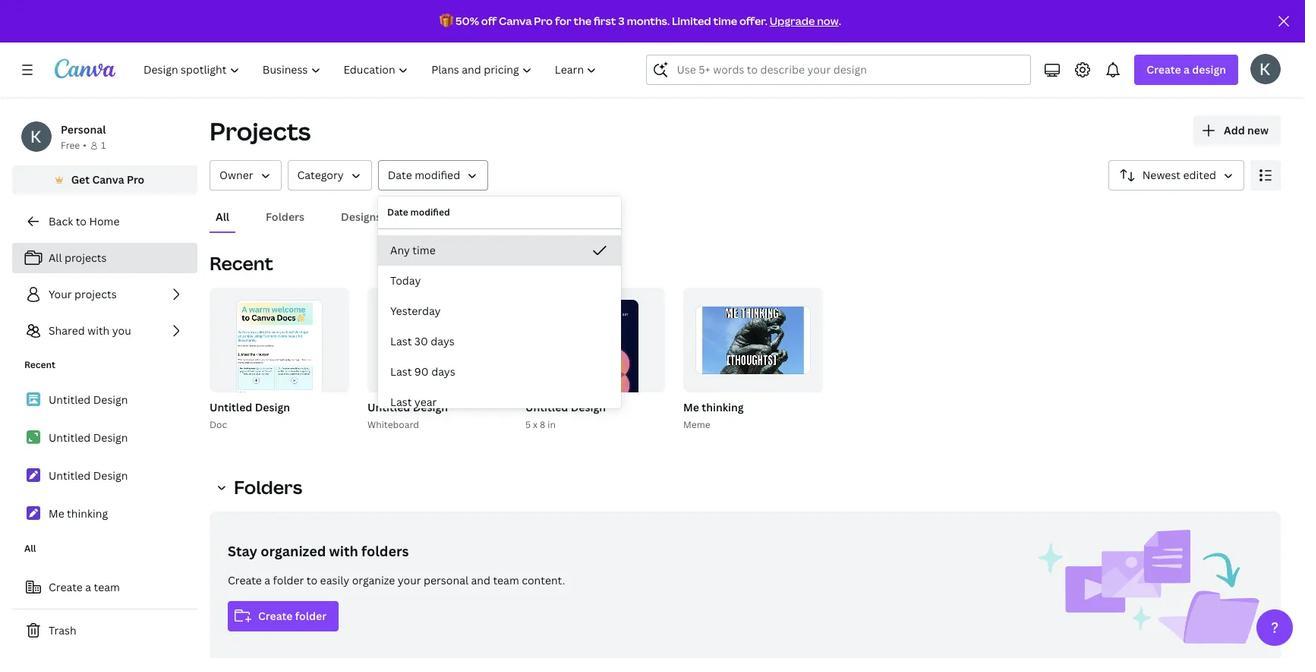 Task type: vqa. For each thing, say whether or not it's contained in the screenshot.
greg robinson icon
no



Task type: describe. For each thing, give the bounding box(es) containing it.
any
[[390, 243, 410, 257]]

untitled design whiteboard
[[368, 400, 448, 431]]

folders inside button
[[266, 210, 305, 224]]

list box containing any time
[[378, 235, 621, 418]]

team inside button
[[94, 580, 120, 595]]

1 horizontal spatial time
[[713, 14, 737, 28]]

me thinking meme
[[683, 400, 744, 431]]

1 of 2
[[630, 375, 655, 386]]

all for all button
[[216, 210, 229, 224]]

1 vertical spatial to
[[307, 573, 318, 588]]

thinking for me thinking
[[67, 507, 108, 521]]

upgrade
[[770, 14, 815, 28]]

add
[[1224, 123, 1245, 137]]

now
[[817, 14, 839, 28]]

your
[[49, 287, 72, 301]]

free •
[[61, 139, 87, 152]]

create for create folder
[[258, 609, 293, 623]]

create folder
[[258, 609, 327, 623]]

stay
[[228, 542, 257, 560]]

back to home
[[49, 214, 120, 229]]

today
[[390, 273, 421, 288]]

any time option
[[378, 235, 621, 266]]

personal
[[61, 122, 106, 137]]

0 vertical spatial recent
[[210, 251, 273, 276]]

3
[[618, 14, 625, 28]]

year
[[415, 395, 437, 409]]

2
[[650, 375, 655, 386]]

0 vertical spatial to
[[76, 214, 87, 229]]

get
[[71, 172, 90, 187]]

folders button
[[260, 203, 311, 232]]

shared with you link
[[12, 316, 197, 346]]

design
[[1192, 62, 1226, 77]]

any time
[[390, 243, 436, 257]]

meme
[[683, 418, 711, 431]]

1 horizontal spatial team
[[493, 573, 519, 588]]

projects
[[210, 115, 311, 147]]

offer.
[[740, 14, 768, 28]]

designs button
[[335, 203, 388, 232]]

untitled design for first untitled design link from the bottom
[[49, 469, 128, 483]]

untitled inside untitled design 5 x 8 in
[[526, 400, 568, 415]]

modified inside button
[[415, 168, 460, 182]]

last 90 days option
[[378, 357, 621, 387]]

30
[[415, 334, 428, 349]]

1 vertical spatial modified
[[411, 206, 450, 219]]

design inside untitled design whiteboard
[[413, 400, 448, 415]]

untitled design button for untitled design doc
[[210, 399, 290, 418]]

back to home link
[[12, 207, 197, 237]]

all projects
[[49, 251, 107, 265]]

all button
[[210, 203, 235, 232]]

days for last 30 days
[[431, 334, 455, 349]]

🎁 50% off canva pro for the first 3 months. limited time offer. upgrade now .
[[440, 14, 841, 28]]

today option
[[378, 266, 621, 296]]

category
[[297, 168, 344, 182]]

folders inside dropdown button
[[234, 475, 302, 500]]

limited
[[672, 14, 711, 28]]

last for last 90 days
[[390, 365, 412, 379]]

Date modified button
[[378, 160, 488, 191]]

create for create a design
[[1147, 62, 1181, 77]]

your projects
[[49, 287, 117, 301]]

you
[[112, 324, 131, 338]]

of
[[637, 375, 648, 386]]

date modified inside button
[[388, 168, 460, 182]]

projects for your projects
[[74, 287, 117, 301]]

upgrade now button
[[770, 14, 839, 28]]

Owner button
[[210, 160, 281, 191]]

any time button
[[378, 235, 621, 266]]

a for team
[[85, 580, 91, 595]]

folder inside button
[[295, 609, 327, 623]]

back
[[49, 214, 73, 229]]

me thinking
[[49, 507, 108, 521]]

add new
[[1224, 123, 1269, 137]]

Sort by button
[[1109, 160, 1245, 191]]

for
[[555, 14, 572, 28]]

me thinking button
[[683, 399, 744, 418]]

Category button
[[287, 160, 372, 191]]

1 horizontal spatial with
[[329, 542, 358, 560]]

8
[[540, 418, 545, 431]]

last for last year
[[390, 395, 412, 409]]

newest
[[1143, 168, 1181, 182]]

design inside untitled design doc
[[255, 400, 290, 415]]

•
[[83, 139, 87, 152]]

last 30 days button
[[378, 327, 621, 357]]

design inside untitled design 5 x 8 in
[[571, 400, 606, 415]]

untitled design doc
[[210, 400, 290, 431]]

whiteboard
[[368, 418, 419, 431]]

organize
[[352, 573, 395, 588]]

untitled inside untitled design doc
[[210, 400, 252, 415]]

last for last 30 days
[[390, 334, 412, 349]]

shared with you
[[49, 324, 131, 338]]

days for last 90 days
[[431, 365, 455, 379]]

doc
[[210, 418, 227, 431]]

months.
[[627, 14, 670, 28]]

create a design
[[1147, 62, 1226, 77]]

a for folder
[[264, 573, 270, 588]]

content.
[[522, 573, 565, 588]]

new
[[1248, 123, 1269, 137]]

all projects link
[[12, 243, 197, 273]]

easily
[[320, 573, 349, 588]]

thinking for me thinking meme
[[702, 400, 744, 415]]

x
[[533, 418, 538, 431]]

me for me thinking
[[49, 507, 64, 521]]

create folder button
[[228, 601, 339, 632]]

time inside button
[[413, 243, 436, 257]]

2 untitled design link from the top
[[12, 422, 197, 454]]

untitled design 5 x 8 in
[[526, 400, 606, 431]]

2 date modified from the top
[[387, 206, 450, 219]]

a for design
[[1184, 62, 1190, 77]]

90
[[415, 365, 429, 379]]



Task type: locate. For each thing, give the bounding box(es) containing it.
last inside last 30 days button
[[390, 334, 412, 349]]

0 horizontal spatial recent
[[24, 358, 55, 371]]

0 horizontal spatial to
[[76, 214, 87, 229]]

last left 30
[[390, 334, 412, 349]]

recent down all button
[[210, 251, 273, 276]]

2 horizontal spatial all
[[216, 210, 229, 224]]

add new button
[[1194, 115, 1281, 146]]

date inside date modified button
[[388, 168, 412, 182]]

top level navigation element
[[134, 55, 610, 85]]

time
[[713, 14, 737, 28], [413, 243, 436, 257]]

last inside last 90 days button
[[390, 365, 412, 379]]

date right designs at the left of page
[[387, 206, 408, 219]]

thinking up meme
[[702, 400, 744, 415]]

in
[[548, 418, 556, 431]]

1 for 1
[[101, 139, 106, 152]]

50%
[[456, 14, 479, 28]]

folders down category
[[266, 210, 305, 224]]

last year button
[[378, 387, 621, 418]]

folders up organized
[[234, 475, 302, 500]]

pro inside 'button'
[[127, 172, 145, 187]]

1 horizontal spatial 1
[[630, 375, 634, 386]]

1 horizontal spatial thinking
[[702, 400, 744, 415]]

🎁
[[440, 14, 453, 28]]

with up the easily
[[329, 542, 358, 560]]

1 vertical spatial date modified
[[387, 206, 450, 219]]

date modified up any time
[[387, 206, 450, 219]]

untitled design button for untitled design 5 x 8 in
[[526, 399, 606, 418]]

1 right •
[[101, 139, 106, 152]]

shared
[[49, 324, 85, 338]]

all
[[216, 210, 229, 224], [49, 251, 62, 265], [24, 542, 36, 555]]

today button
[[378, 266, 621, 296]]

a down organized
[[264, 573, 270, 588]]

2 horizontal spatial a
[[1184, 62, 1190, 77]]

canva right get
[[92, 172, 124, 187]]

last year option
[[378, 387, 621, 418]]

0 horizontal spatial all
[[24, 542, 36, 555]]

recent
[[210, 251, 273, 276], [24, 358, 55, 371]]

last 30 days option
[[378, 327, 621, 357]]

3 last from the top
[[390, 395, 412, 409]]

untitled design button up in on the left bottom of page
[[526, 399, 606, 418]]

0 horizontal spatial a
[[85, 580, 91, 595]]

1 untitled design link from the top
[[12, 384, 197, 416]]

a
[[1184, 62, 1190, 77], [264, 573, 270, 588], [85, 580, 91, 595]]

2 vertical spatial last
[[390, 395, 412, 409]]

1 vertical spatial recent
[[24, 358, 55, 371]]

team up trash link
[[94, 580, 120, 595]]

owner
[[219, 168, 253, 182]]

get canva pro button
[[12, 166, 197, 194]]

0 vertical spatial date modified
[[388, 168, 460, 182]]

2 horizontal spatial untitled design button
[[526, 399, 606, 418]]

1 date modified from the top
[[388, 168, 460, 182]]

1 vertical spatial date
[[387, 206, 408, 219]]

all inside button
[[216, 210, 229, 224]]

folder down the easily
[[295, 609, 327, 623]]

0 vertical spatial projects
[[65, 251, 107, 265]]

1 vertical spatial projects
[[74, 287, 117, 301]]

0 horizontal spatial canva
[[92, 172, 124, 187]]

create inside dropdown button
[[1147, 62, 1181, 77]]

2 untitled design button from the left
[[368, 399, 448, 418]]

untitled design for 1st untitled design link from the top
[[49, 393, 128, 407]]

1 vertical spatial untitled design
[[49, 431, 128, 445]]

thinking up create a team
[[67, 507, 108, 521]]

2 untitled design from the top
[[49, 431, 128, 445]]

0 vertical spatial thinking
[[702, 400, 744, 415]]

untitled design button up whiteboard
[[368, 399, 448, 418]]

list containing all projects
[[12, 243, 197, 346]]

last left 90
[[390, 365, 412, 379]]

your
[[398, 573, 421, 588]]

2 vertical spatial untitled design
[[49, 469, 128, 483]]

create for create a team
[[49, 580, 83, 595]]

trash
[[49, 623, 76, 638]]

a up trash link
[[85, 580, 91, 595]]

canva inside 'button'
[[92, 172, 124, 187]]

list box
[[378, 235, 621, 418]]

create inside button
[[258, 609, 293, 623]]

thinking inside me thinking meme
[[702, 400, 744, 415]]

newest edited
[[1143, 168, 1217, 182]]

create inside button
[[49, 580, 83, 595]]

yesterday option
[[378, 296, 621, 327]]

0 vertical spatial days
[[431, 334, 455, 349]]

create a folder to easily organize your personal and team content.
[[228, 573, 565, 588]]

create down organized
[[258, 609, 293, 623]]

create left design
[[1147, 62, 1181, 77]]

to left the easily
[[307, 573, 318, 588]]

0 vertical spatial last
[[390, 334, 412, 349]]

edited
[[1184, 168, 1217, 182]]

1 horizontal spatial untitled design button
[[368, 399, 448, 418]]

create a team button
[[12, 573, 197, 603]]

1 vertical spatial pro
[[127, 172, 145, 187]]

0 vertical spatial untitled design
[[49, 393, 128, 407]]

last 90 days button
[[378, 357, 621, 387]]

1 vertical spatial all
[[49, 251, 62, 265]]

0 vertical spatial canva
[[499, 14, 532, 28]]

trash link
[[12, 616, 197, 646]]

date modified up images
[[388, 168, 460, 182]]

me thinking link
[[12, 498, 197, 530]]

personal
[[424, 573, 469, 588]]

1 vertical spatial days
[[431, 365, 455, 379]]

untitled design button up doc
[[210, 399, 290, 418]]

time left the offer.
[[713, 14, 737, 28]]

last 90 days
[[390, 365, 455, 379]]

thinking inside list
[[67, 507, 108, 521]]

1 vertical spatial thinking
[[67, 507, 108, 521]]

.
[[839, 14, 841, 28]]

0 horizontal spatial untitled design button
[[210, 399, 290, 418]]

1 horizontal spatial canva
[[499, 14, 532, 28]]

1 vertical spatial time
[[413, 243, 436, 257]]

1 horizontal spatial all
[[49, 251, 62, 265]]

yesterday
[[390, 304, 441, 318]]

create for create a folder to easily organize your personal and team content.
[[228, 573, 262, 588]]

design
[[93, 393, 128, 407], [255, 400, 290, 415], [413, 400, 448, 415], [571, 400, 606, 415], [93, 431, 128, 445], [93, 469, 128, 483]]

list containing untitled design
[[12, 384, 197, 530]]

date modified
[[388, 168, 460, 182], [387, 206, 450, 219]]

pro left for
[[534, 14, 553, 28]]

to right back
[[76, 214, 87, 229]]

the
[[574, 14, 592, 28]]

1 vertical spatial untitled design link
[[12, 422, 197, 454]]

untitled design
[[49, 393, 128, 407], [49, 431, 128, 445], [49, 469, 128, 483]]

kendall parks image
[[1251, 54, 1281, 84]]

free
[[61, 139, 80, 152]]

last inside last year 'button'
[[390, 395, 412, 409]]

0 vertical spatial modified
[[415, 168, 460, 182]]

folders button
[[210, 472, 311, 503]]

5
[[526, 418, 531, 431]]

team
[[493, 573, 519, 588], [94, 580, 120, 595]]

create a team
[[49, 580, 120, 595]]

home
[[89, 214, 120, 229]]

3 untitled design button from the left
[[526, 399, 606, 418]]

images button
[[412, 203, 461, 232]]

0 horizontal spatial 1
[[101, 139, 106, 152]]

0 horizontal spatial team
[[94, 580, 120, 595]]

1 vertical spatial folders
[[234, 475, 302, 500]]

with left you
[[87, 324, 110, 338]]

0 vertical spatial date
[[388, 168, 412, 182]]

designs
[[341, 210, 381, 224]]

1 horizontal spatial to
[[307, 573, 318, 588]]

folder
[[273, 573, 304, 588], [295, 609, 327, 623]]

0 vertical spatial folder
[[273, 573, 304, 588]]

days right 90
[[431, 365, 455, 379]]

0 vertical spatial me
[[683, 400, 699, 415]]

2 last from the top
[[390, 365, 412, 379]]

last
[[390, 334, 412, 349], [390, 365, 412, 379], [390, 395, 412, 409]]

1 untitled design from the top
[[49, 393, 128, 407]]

1 vertical spatial folder
[[295, 609, 327, 623]]

thinking
[[702, 400, 744, 415], [67, 507, 108, 521]]

3 untitled design link from the top
[[12, 460, 197, 492]]

1 date from the top
[[388, 168, 412, 182]]

list
[[12, 243, 197, 346], [12, 384, 197, 530]]

a inside dropdown button
[[1184, 62, 1190, 77]]

me for me thinking meme
[[683, 400, 699, 415]]

1 for 1 of 2
[[630, 375, 634, 386]]

1 vertical spatial canva
[[92, 172, 124, 187]]

1 horizontal spatial recent
[[210, 251, 273, 276]]

0 vertical spatial with
[[87, 324, 110, 338]]

1 horizontal spatial pro
[[534, 14, 553, 28]]

last up whiteboard
[[390, 395, 412, 409]]

1 vertical spatial list
[[12, 384, 197, 530]]

0 vertical spatial list
[[12, 243, 197, 346]]

date
[[388, 168, 412, 182], [387, 206, 408, 219]]

time right any
[[413, 243, 436, 257]]

1 horizontal spatial me
[[683, 400, 699, 415]]

0 horizontal spatial pro
[[127, 172, 145, 187]]

1 vertical spatial last
[[390, 365, 412, 379]]

2 vertical spatial all
[[24, 542, 36, 555]]

2 date from the top
[[387, 206, 408, 219]]

folder down organized
[[273, 573, 304, 588]]

a left design
[[1184, 62, 1190, 77]]

pro
[[534, 14, 553, 28], [127, 172, 145, 187]]

None search field
[[647, 55, 1032, 85]]

date up the images button
[[388, 168, 412, 182]]

all for all projects
[[49, 251, 62, 265]]

1 horizontal spatial a
[[264, 573, 270, 588]]

untitled design button for untitled design whiteboard
[[368, 399, 448, 418]]

Search search field
[[677, 55, 1001, 84]]

a inside button
[[85, 580, 91, 595]]

images
[[418, 210, 455, 224]]

with
[[87, 324, 110, 338], [329, 542, 358, 560]]

days inside button
[[431, 334, 455, 349]]

yesterday button
[[378, 296, 621, 327]]

1 vertical spatial with
[[329, 542, 358, 560]]

1 untitled design button from the left
[[210, 399, 290, 418]]

off
[[481, 14, 497, 28]]

create down stay
[[228, 573, 262, 588]]

untitled inside untitled design whiteboard
[[368, 400, 410, 415]]

projects for all projects
[[65, 251, 107, 265]]

stay organized with folders
[[228, 542, 409, 560]]

1 last from the top
[[390, 334, 412, 349]]

1 left of
[[630, 375, 634, 386]]

0 vertical spatial folders
[[266, 210, 305, 224]]

canva right off on the top
[[499, 14, 532, 28]]

last year
[[390, 395, 437, 409]]

0 horizontal spatial me
[[49, 507, 64, 521]]

canva
[[499, 14, 532, 28], [92, 172, 124, 187]]

1 list from the top
[[12, 243, 197, 346]]

0 horizontal spatial with
[[87, 324, 110, 338]]

create a design button
[[1135, 55, 1239, 85]]

days inside button
[[431, 365, 455, 379]]

organized
[[261, 542, 326, 560]]

me inside me thinking meme
[[683, 400, 699, 415]]

0 vertical spatial all
[[216, 210, 229, 224]]

0 horizontal spatial time
[[413, 243, 436, 257]]

folders
[[362, 542, 409, 560]]

untitled design button
[[210, 399, 290, 418], [368, 399, 448, 418], [526, 399, 606, 418]]

create up trash
[[49, 580, 83, 595]]

0 vertical spatial time
[[713, 14, 737, 28]]

2 vertical spatial untitled design link
[[12, 460, 197, 492]]

0 horizontal spatial thinking
[[67, 507, 108, 521]]

days right 30
[[431, 334, 455, 349]]

projects right your
[[74, 287, 117, 301]]

0 vertical spatial 1
[[101, 139, 106, 152]]

3 untitled design from the top
[[49, 469, 128, 483]]

team right and on the bottom left of the page
[[493, 573, 519, 588]]

1 vertical spatial 1
[[630, 375, 634, 386]]

2 list from the top
[[12, 384, 197, 530]]

pro up the back to home link
[[127, 172, 145, 187]]

0 vertical spatial pro
[[534, 14, 553, 28]]

modified down date modified button
[[411, 206, 450, 219]]

recent down shared
[[24, 358, 55, 371]]

0 vertical spatial untitled design link
[[12, 384, 197, 416]]

and
[[471, 573, 491, 588]]

first
[[594, 14, 616, 28]]

untitled
[[49, 393, 91, 407], [210, 400, 252, 415], [368, 400, 410, 415], [526, 400, 568, 415], [49, 431, 91, 445], [49, 469, 91, 483]]

untitled design link
[[12, 384, 197, 416], [12, 422, 197, 454], [12, 460, 197, 492]]

untitled design for 2nd untitled design link from the bottom
[[49, 431, 128, 445]]

get canva pro
[[71, 172, 145, 187]]

projects down back to home
[[65, 251, 107, 265]]

1 vertical spatial me
[[49, 507, 64, 521]]

modified up images
[[415, 168, 460, 182]]

your projects link
[[12, 279, 197, 310]]

projects
[[65, 251, 107, 265], [74, 287, 117, 301]]



